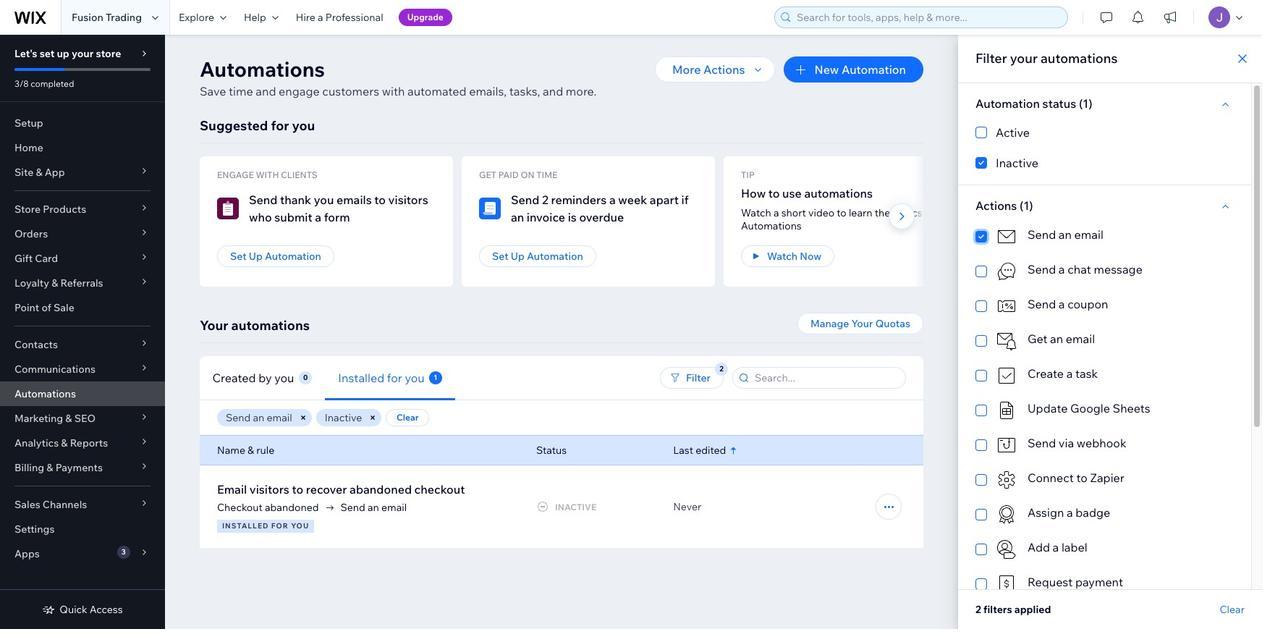 Task type: vqa. For each thing, say whether or not it's contained in the screenshot.
completed
yes



Task type: describe. For each thing, give the bounding box(es) containing it.
active
[[996, 125, 1031, 140]]

sidebar element
[[0, 35, 165, 629]]

2 inside send 2 reminders a week apart if an invoice is overdue
[[542, 193, 549, 207]]

watch now button
[[742, 245, 835, 267]]

let's
[[14, 47, 37, 60]]

paid
[[499, 169, 519, 180]]

automation status (1)
[[976, 96, 1093, 111]]

sales channels button
[[0, 492, 165, 517]]

1 horizontal spatial clear button
[[1221, 603, 1246, 616]]

checkout
[[217, 501, 263, 514]]

3
[[122, 547, 126, 557]]

a inside tip how to use automations watch a short video to learn the basics of wix automations
[[774, 206, 780, 219]]

point of sale
[[14, 301, 74, 314]]

Connect to Zapier checkbox
[[976, 469, 1235, 491]]

to left use
[[769, 186, 780, 201]]

the
[[875, 206, 891, 219]]

channels
[[43, 498, 87, 511]]

to left 'recover'
[[292, 482, 304, 497]]

Search... field
[[751, 368, 902, 388]]

an inside send 2 reminders a week apart if an invoice is overdue
[[511, 210, 525, 224]]

store
[[96, 47, 121, 60]]

upgrade button
[[399, 9, 453, 26]]

0 horizontal spatial (1)
[[1020, 198, 1034, 213]]

use
[[783, 186, 802, 201]]

store products
[[14, 203, 86, 216]]

& for site
[[36, 166, 42, 179]]

1
[[434, 373, 438, 382]]

add a label
[[1028, 540, 1088, 555]]

Send a coupon checkbox
[[976, 295, 1235, 317]]

help button
[[235, 0, 287, 35]]

badge
[[1076, 505, 1111, 520]]

hire a professional
[[296, 11, 384, 24]]

& for name
[[248, 444, 254, 457]]

an up rule
[[253, 411, 265, 424]]

Create a task checkbox
[[976, 365, 1235, 387]]

created by you
[[213, 370, 295, 385]]

create
[[1028, 366, 1065, 381]]

quick
[[60, 603, 87, 616]]

automations inside tip how to use automations watch a short video to learn the basics of wix automations
[[742, 219, 802, 232]]

quick access
[[60, 603, 123, 616]]

billing & payments
[[14, 461, 103, 474]]

explore
[[179, 11, 214, 24]]

installed for you
[[338, 370, 425, 385]]

email inside option
[[1067, 332, 1096, 346]]

category image for send a chat message
[[996, 261, 1018, 282]]

last edited
[[674, 444, 727, 457]]

products
[[43, 203, 86, 216]]

to inside checkbox
[[1077, 471, 1088, 485]]

home link
[[0, 135, 165, 160]]

card
[[35, 252, 58, 265]]

orders button
[[0, 222, 165, 246]]

you for send
[[314, 193, 334, 207]]

automations inside tip how to use automations watch a short video to learn the basics of wix automations
[[805, 186, 873, 201]]

1 your from the left
[[200, 317, 229, 334]]

2 and from the left
[[543, 84, 564, 98]]

a for send a chat message
[[1059, 262, 1066, 277]]

analytics & reports
[[14, 437, 108, 450]]

Send via webhook checkbox
[[976, 435, 1235, 456]]

1 and from the left
[[256, 84, 276, 98]]

clear for right clear button
[[1221, 603, 1246, 616]]

0 vertical spatial (1)
[[1080, 96, 1093, 111]]

more actions
[[673, 62, 746, 77]]

get
[[1028, 332, 1048, 346]]

send inside checkbox
[[1028, 227, 1057, 242]]

clients
[[281, 169, 318, 180]]

1 vertical spatial 2
[[976, 603, 982, 616]]

category image for request payment
[[996, 574, 1018, 595]]

a inside send 2 reminders a week apart if an invoice is overdue
[[610, 193, 616, 207]]

a for create a task
[[1067, 366, 1073, 381]]

created
[[213, 370, 256, 385]]

Assign a badge checkbox
[[976, 504, 1235, 526]]

store
[[14, 203, 41, 216]]

seo
[[74, 412, 96, 425]]

1 vertical spatial send an email
[[226, 411, 292, 424]]

customers
[[322, 84, 380, 98]]

actions inside "dropdown button"
[[704, 62, 746, 77]]

emails,
[[469, 84, 507, 98]]

store products button
[[0, 197, 165, 222]]

how
[[742, 186, 766, 201]]

send up name in the left of the page
[[226, 411, 251, 424]]

1 vertical spatial inactive
[[325, 411, 362, 424]]

watch inside tip how to use automations watch a short video to learn the basics of wix automations
[[742, 206, 772, 219]]

1 horizontal spatial actions
[[976, 198, 1018, 213]]

set up automation for submit
[[230, 250, 321, 263]]

your automations
[[200, 317, 310, 334]]

edited
[[696, 444, 727, 457]]

category image for send a coupon
[[996, 295, 1018, 317]]

send a coupon
[[1028, 297, 1109, 311]]

0 vertical spatial abandoned
[[350, 482, 412, 497]]

communications button
[[0, 357, 165, 382]]

send inside send thank you emails to visitors who submit a form
[[249, 193, 278, 207]]

tip
[[742, 169, 755, 180]]

more
[[673, 62, 701, 77]]

coupon
[[1068, 297, 1109, 311]]

automations link
[[0, 382, 165, 406]]

send up get
[[1028, 297, 1057, 311]]

hire
[[296, 11, 316, 24]]

actions (1)
[[976, 198, 1034, 213]]

sales
[[14, 498, 40, 511]]

0
[[303, 373, 308, 382]]

a for add a label
[[1053, 540, 1060, 555]]

visitors inside send thank you emails to visitors who submit a form
[[389, 193, 428, 207]]

assign a badge
[[1028, 505, 1111, 520]]

manage your quotas
[[811, 317, 911, 330]]

list containing how to use automations
[[200, 156, 1240, 287]]

3/8
[[14, 78, 29, 89]]

settings
[[14, 523, 55, 536]]

category image for send thank you emails to visitors who submit a form
[[217, 198, 239, 219]]

apart
[[650, 193, 679, 207]]

1 vertical spatial abandoned
[[265, 501, 319, 514]]

basics
[[893, 206, 923, 219]]

apps
[[14, 547, 40, 561]]

of inside point of sale link
[[42, 301, 51, 314]]

tab list containing created by you
[[200, 356, 568, 400]]

email inside checkbox
[[1075, 227, 1104, 242]]

category image for add a label
[[996, 539, 1018, 561]]

to left the 'learn'
[[837, 206, 847, 219]]

automation inside button
[[842, 62, 907, 77]]

Update Google Sheets checkbox
[[976, 400, 1235, 421]]

let's set up your store
[[14, 47, 121, 60]]

time
[[229, 84, 253, 98]]

email
[[217, 482, 247, 497]]

Add a label checkbox
[[976, 539, 1235, 561]]

contacts button
[[0, 332, 165, 357]]

& for marketing
[[65, 412, 72, 425]]

request
[[1028, 575, 1073, 589]]

loyalty & referrals
[[14, 277, 103, 290]]

send left via
[[1028, 436, 1057, 450]]

orders
[[14, 227, 48, 240]]

filter for filter your automations
[[976, 50, 1008, 67]]

help
[[244, 11, 266, 24]]

gift card button
[[0, 246, 165, 271]]

watch inside button
[[768, 250, 798, 263]]

payment
[[1076, 575, 1124, 589]]

add
[[1028, 540, 1051, 555]]

2 filters applied
[[976, 603, 1052, 616]]

site
[[14, 166, 33, 179]]

category image for update google sheets
[[996, 400, 1018, 421]]

google
[[1071, 401, 1111, 416]]

category image for send 2 reminders a week apart if an invoice is overdue
[[479, 198, 501, 219]]



Task type: locate. For each thing, give the bounding box(es) containing it.
2 left filters
[[976, 603, 982, 616]]

0 horizontal spatial your
[[72, 47, 94, 60]]

set up automation button for an
[[479, 245, 597, 267]]

inactive down active
[[996, 156, 1039, 170]]

you inside send thank you emails to visitors who submit a form
[[314, 193, 334, 207]]

1 vertical spatial for
[[387, 370, 403, 385]]

set for send thank you emails to visitors who submit a form
[[230, 250, 247, 263]]

overdue
[[580, 210, 624, 224]]

a inside checkbox
[[1067, 366, 1073, 381]]

set
[[40, 47, 55, 60]]

checkout abandoned
[[217, 501, 319, 514]]

connect to zapier
[[1028, 471, 1125, 485]]

watch left now
[[768, 250, 798, 263]]

1 horizontal spatial send an email
[[341, 501, 407, 514]]

and right time
[[256, 84, 276, 98]]

new automation button
[[785, 56, 924, 83]]

Send a chat message checkbox
[[976, 261, 1235, 282]]

1 vertical spatial (1)
[[1020, 198, 1034, 213]]

rule
[[257, 444, 275, 457]]

quick access button
[[42, 603, 123, 616]]

email down the email visitors to recover abandoned checkout
[[382, 501, 407, 514]]

0 horizontal spatial automations
[[14, 387, 76, 400]]

1 set up automation button from the left
[[217, 245, 334, 267]]

automations up video
[[805, 186, 873, 201]]

an
[[511, 210, 525, 224], [1059, 227, 1073, 242], [1051, 332, 1064, 346], [253, 411, 265, 424], [368, 501, 379, 514]]

0 vertical spatial for
[[271, 117, 289, 134]]

0 horizontal spatial for
[[271, 117, 289, 134]]

automation right new
[[842, 62, 907, 77]]

1 horizontal spatial of
[[925, 206, 935, 219]]

1 horizontal spatial automations
[[805, 186, 873, 201]]

up
[[57, 47, 69, 60]]

your up "automation status (1)"
[[1011, 50, 1038, 67]]

send 2 reminders a week apart if an invoice is overdue
[[511, 193, 689, 224]]

create a task
[[1028, 366, 1099, 381]]

0 vertical spatial clear button
[[386, 409, 430, 427]]

category image for send an email
[[996, 226, 1018, 248]]

list
[[200, 156, 1240, 287]]

1 vertical spatial clear
[[1221, 603, 1246, 616]]

communications
[[14, 363, 96, 376]]

watch down how
[[742, 206, 772, 219]]

manage your quotas button
[[798, 313, 924, 335]]

0 horizontal spatial set
[[230, 250, 247, 263]]

installed for you
[[222, 521, 309, 531]]

& right site
[[36, 166, 42, 179]]

suggested
[[200, 117, 268, 134]]

you for suggested
[[292, 117, 315, 134]]

you for created
[[275, 370, 295, 385]]

1 vertical spatial of
[[42, 301, 51, 314]]

filters
[[984, 603, 1013, 616]]

1 horizontal spatial inactive
[[996, 156, 1039, 170]]

for down engage
[[271, 117, 289, 134]]

a right hire
[[318, 11, 323, 24]]

more.
[[566, 84, 597, 98]]

1 horizontal spatial your
[[852, 317, 874, 330]]

a left short
[[774, 206, 780, 219]]

access
[[90, 603, 123, 616]]

2 horizontal spatial send an email
[[1028, 227, 1104, 242]]

tab list
[[200, 356, 568, 400]]

automations for automations
[[14, 387, 76, 400]]

0 horizontal spatial clear
[[397, 412, 419, 423]]

submit
[[275, 210, 313, 224]]

up for send thank you emails to visitors who submit a form
[[249, 250, 263, 263]]

upgrade
[[407, 12, 444, 22]]

set up automation
[[230, 250, 321, 263], [492, 250, 584, 263]]

and left the more.
[[543, 84, 564, 98]]

setup
[[14, 117, 43, 130]]

1 vertical spatial automations
[[805, 186, 873, 201]]

set up automation button down invoice in the top of the page
[[479, 245, 597, 267]]

Get an email checkbox
[[976, 330, 1235, 352]]

label
[[1062, 540, 1088, 555]]

a for hire a professional
[[318, 11, 323, 24]]

1 horizontal spatial visitors
[[389, 193, 428, 207]]

0 vertical spatial clear
[[397, 412, 419, 423]]

1 vertical spatial actions
[[976, 198, 1018, 213]]

get an email
[[1028, 332, 1096, 346]]

send down actions (1) on the top right of page
[[1028, 227, 1057, 242]]

setup link
[[0, 111, 165, 135]]

1 horizontal spatial set up automation button
[[479, 245, 597, 267]]

automation down invoice in the top of the page
[[527, 250, 584, 263]]

2
[[542, 193, 549, 207], [976, 603, 982, 616]]

category image
[[479, 198, 501, 219], [996, 226, 1018, 248], [996, 261, 1018, 282], [996, 330, 1018, 352], [996, 365, 1018, 387], [996, 400, 1018, 421], [996, 574, 1018, 595]]

a right add
[[1053, 540, 1060, 555]]

send inside send 2 reminders a week apart if an invoice is overdue
[[511, 193, 540, 207]]

category image inside list
[[479, 198, 501, 219]]

reports
[[70, 437, 108, 450]]

0 vertical spatial filter
[[976, 50, 1008, 67]]

you left 1 on the bottom left of the page
[[405, 370, 425, 385]]

a left the chat
[[1059, 262, 1066, 277]]

a inside 'link'
[[318, 11, 323, 24]]

& inside popup button
[[65, 412, 72, 425]]

automation up active
[[976, 96, 1041, 111]]

you down engage
[[292, 117, 315, 134]]

category image left the send a coupon
[[996, 295, 1018, 317]]

automations up the marketing
[[14, 387, 76, 400]]

1 vertical spatial filter
[[687, 372, 711, 385]]

for right installed
[[387, 370, 403, 385]]

category image left who
[[217, 198, 239, 219]]

Send an email checkbox
[[976, 226, 1235, 248]]

trading
[[106, 11, 142, 24]]

0 vertical spatial send an email
[[1028, 227, 1104, 242]]

email up "send a chat message"
[[1075, 227, 1104, 242]]

category image for get an email
[[996, 330, 1018, 352]]

fusion trading
[[72, 11, 142, 24]]

a left coupon
[[1059, 297, 1066, 311]]

a left task
[[1067, 366, 1073, 381]]

1 horizontal spatial 2
[[976, 603, 982, 616]]

set up automation down who
[[230, 250, 321, 263]]

2 your from the left
[[852, 317, 874, 330]]

1 set up automation from the left
[[230, 250, 321, 263]]

a left week
[[610, 193, 616, 207]]

1 vertical spatial clear button
[[1221, 603, 1246, 616]]

0 horizontal spatial your
[[200, 317, 229, 334]]

1 vertical spatial automations
[[742, 219, 802, 232]]

automations inside the sidebar element
[[14, 387, 76, 400]]

1 horizontal spatial your
[[1011, 50, 1038, 67]]

send an email inside send an email checkbox
[[1028, 227, 1104, 242]]

filter your automations
[[976, 50, 1118, 67]]

is
[[568, 210, 577, 224]]

automations up by
[[231, 317, 310, 334]]

billing
[[14, 461, 44, 474]]

up
[[249, 250, 263, 263], [511, 250, 525, 263]]

category image inside list
[[217, 198, 239, 219]]

automations up status
[[1041, 50, 1118, 67]]

0 vertical spatial automations
[[200, 56, 325, 82]]

Inactive checkbox
[[976, 154, 1235, 172]]

of left sale
[[42, 301, 51, 314]]

send down on
[[511, 193, 540, 207]]

contacts
[[14, 338, 58, 351]]

category image left via
[[996, 435, 1018, 456]]

billing & payments button
[[0, 456, 165, 480]]

with
[[382, 84, 405, 98]]

learn
[[849, 206, 873, 219]]

a inside send thank you emails to visitors who submit a form
[[315, 210, 322, 224]]

0 horizontal spatial 2
[[542, 193, 549, 207]]

your up the created
[[200, 317, 229, 334]]

to inside send thank you emails to visitors who submit a form
[[375, 193, 386, 207]]

completed
[[31, 78, 74, 89]]

1 horizontal spatial for
[[387, 370, 403, 385]]

1 horizontal spatial clear
[[1221, 603, 1246, 616]]

category image for assign a badge
[[996, 504, 1018, 526]]

you for installed
[[405, 370, 425, 385]]

clear for the leftmost clear button
[[397, 412, 419, 423]]

visitors right emails in the left of the page
[[389, 193, 428, 207]]

& right loyalty
[[52, 277, 58, 290]]

filter inside button
[[687, 372, 711, 385]]

& right billing
[[47, 461, 53, 474]]

0 vertical spatial inactive
[[996, 156, 1039, 170]]

to left zapier
[[1077, 471, 1088, 485]]

0 horizontal spatial of
[[42, 301, 51, 314]]

1 set from the left
[[230, 250, 247, 263]]

thank
[[280, 193, 311, 207]]

inactive down installed
[[325, 411, 362, 424]]

0 horizontal spatial send an email
[[226, 411, 292, 424]]

0 vertical spatial of
[[925, 206, 935, 219]]

suggested for you
[[200, 117, 315, 134]]

automations up time
[[200, 56, 325, 82]]

send
[[249, 193, 278, 207], [511, 193, 540, 207], [1028, 227, 1057, 242], [1028, 262, 1057, 277], [1028, 297, 1057, 311], [226, 411, 251, 424], [1028, 436, 1057, 450], [341, 501, 366, 514]]

0 vertical spatial actions
[[704, 62, 746, 77]]

& inside popup button
[[47, 461, 53, 474]]

send an email up the chat
[[1028, 227, 1104, 242]]

email up task
[[1067, 332, 1096, 346]]

Active checkbox
[[976, 124, 1235, 141]]

category image left connect
[[996, 469, 1018, 491]]

you right by
[[275, 370, 295, 385]]

fusion
[[72, 11, 103, 24]]

a left "form" on the left of page
[[315, 210, 322, 224]]

installed
[[222, 521, 269, 531]]

marketing & seo
[[14, 412, 96, 425]]

automations save time and engage customers with automated emails, tasks, and more.
[[200, 56, 597, 98]]

an down the email visitors to recover abandoned checkout
[[368, 501, 379, 514]]

set up automation button for submit
[[217, 245, 334, 267]]

a for assign a badge
[[1067, 505, 1074, 520]]

engage
[[217, 169, 254, 180]]

automations for automations save time and engage customers with automated emails, tasks, and more.
[[200, 56, 325, 82]]

visitors up checkout abandoned
[[250, 482, 290, 497]]

category image for send via webhook
[[996, 435, 1018, 456]]

0 vertical spatial visitors
[[389, 193, 428, 207]]

analytics
[[14, 437, 59, 450]]

0 vertical spatial 2
[[542, 193, 549, 207]]

actions right more
[[704, 62, 746, 77]]

email
[[1075, 227, 1104, 242], [1067, 332, 1096, 346], [267, 411, 292, 424], [382, 501, 407, 514]]

2 up invoice in the top of the page
[[542, 193, 549, 207]]

new
[[815, 62, 840, 77]]

filter for filter
[[687, 372, 711, 385]]

2 set up automation button from the left
[[479, 245, 597, 267]]

1 vertical spatial watch
[[768, 250, 798, 263]]

by
[[259, 370, 272, 385]]

0 vertical spatial automations
[[1041, 50, 1118, 67]]

abandoned up you at the left of page
[[265, 501, 319, 514]]

2 up from the left
[[511, 250, 525, 263]]

0 horizontal spatial abandoned
[[265, 501, 319, 514]]

automation down submit
[[265, 250, 321, 263]]

1 horizontal spatial filter
[[976, 50, 1008, 67]]

wix
[[937, 206, 955, 219]]

category image for connect to zapier
[[996, 469, 1018, 491]]

1 horizontal spatial up
[[511, 250, 525, 263]]

Request payment checkbox
[[976, 574, 1235, 595]]

Search for tools, apps, help & more... field
[[793, 7, 1064, 28]]

reminders
[[551, 193, 607, 207]]

automations inside automations save time and engage customers with automated emails, tasks, and more.
[[200, 56, 325, 82]]

send down the email visitors to recover abandoned checkout
[[341, 501, 366, 514]]

and
[[256, 84, 276, 98], [543, 84, 564, 98]]

send a chat message
[[1028, 262, 1143, 277]]

get paid on time
[[479, 169, 558, 180]]

send an email up rule
[[226, 411, 292, 424]]

send thank you emails to visitors who submit a form
[[249, 193, 428, 224]]

inactive inside inactive checkbox
[[996, 156, 1039, 170]]

0 horizontal spatial inactive
[[325, 411, 362, 424]]

1 vertical spatial visitors
[[250, 482, 290, 497]]

actions right wix
[[976, 198, 1018, 213]]

1 horizontal spatial and
[[543, 84, 564, 98]]

checkout
[[415, 482, 465, 497]]

an left invoice in the top of the page
[[511, 210, 525, 224]]

1 up from the left
[[249, 250, 263, 263]]

abandoned right 'recover'
[[350, 482, 412, 497]]

an inside send an email checkbox
[[1059, 227, 1073, 242]]

a left badge
[[1067, 505, 1074, 520]]

1 horizontal spatial set
[[492, 250, 509, 263]]

you up "form" on the left of page
[[314, 193, 334, 207]]

quotas
[[876, 317, 911, 330]]

0 horizontal spatial actions
[[704, 62, 746, 77]]

last
[[674, 444, 694, 457]]

& left seo
[[65, 412, 72, 425]]

2 horizontal spatial automations
[[742, 219, 802, 232]]

& for loyalty
[[52, 277, 58, 290]]

of inside tip how to use automations watch a short video to learn the basics of wix automations
[[925, 206, 935, 219]]

0 vertical spatial watch
[[742, 206, 772, 219]]

automations
[[200, 56, 325, 82], [742, 219, 802, 232], [14, 387, 76, 400]]

on
[[521, 169, 535, 180]]

automated
[[408, 84, 467, 98]]

gift
[[14, 252, 33, 265]]

1 horizontal spatial abandoned
[[350, 482, 412, 497]]

1 horizontal spatial automations
[[200, 56, 325, 82]]

zapier
[[1091, 471, 1125, 485]]

0 horizontal spatial filter
[[687, 372, 711, 385]]

set up automation down invoice in the top of the page
[[492, 250, 584, 263]]

settings link
[[0, 517, 165, 542]]

& for billing
[[47, 461, 53, 474]]

0 horizontal spatial up
[[249, 250, 263, 263]]

& for analytics
[[61, 437, 68, 450]]

& left rule
[[248, 444, 254, 457]]

& left reports
[[61, 437, 68, 450]]

send an email down the email visitors to recover abandoned checkout
[[341, 501, 407, 514]]

2 vertical spatial automations
[[231, 317, 310, 334]]

set up automation button down who
[[217, 245, 334, 267]]

installed
[[338, 370, 385, 385]]

task
[[1076, 366, 1099, 381]]

your inside the sidebar element
[[72, 47, 94, 60]]

an up the chat
[[1059, 227, 1073, 242]]

up for send 2 reminders a week apart if an invoice is overdue
[[511, 250, 525, 263]]

set up automation button
[[217, 245, 334, 267], [479, 245, 597, 267]]

site & app
[[14, 166, 65, 179]]

email up rule
[[267, 411, 292, 424]]

0 horizontal spatial set up automation button
[[217, 245, 334, 267]]

you
[[292, 117, 315, 134], [314, 193, 334, 207], [275, 370, 295, 385], [405, 370, 425, 385]]

sales channels
[[14, 498, 87, 511]]

of left wix
[[925, 206, 935, 219]]

set for send 2 reminders a week apart if an invoice is overdue
[[492, 250, 509, 263]]

send up who
[[249, 193, 278, 207]]

your right up
[[72, 47, 94, 60]]

2 set from the left
[[492, 250, 509, 263]]

0 horizontal spatial set up automation
[[230, 250, 321, 263]]

your inside button
[[852, 317, 874, 330]]

site & app button
[[0, 160, 165, 185]]

request payment
[[1028, 575, 1124, 589]]

0 horizontal spatial and
[[256, 84, 276, 98]]

to right emails in the left of the page
[[375, 193, 386, 207]]

2 set up automation from the left
[[492, 250, 584, 263]]

1 horizontal spatial set up automation
[[492, 250, 584, 263]]

status
[[537, 444, 567, 457]]

category image left assign
[[996, 504, 1018, 526]]

category image
[[217, 198, 239, 219], [996, 295, 1018, 317], [996, 435, 1018, 456], [996, 469, 1018, 491], [996, 504, 1018, 526], [996, 539, 1018, 561]]

an right get
[[1051, 332, 1064, 346]]

category image left add
[[996, 539, 1018, 561]]

0 horizontal spatial clear button
[[386, 409, 430, 427]]

for for suggested
[[271, 117, 289, 134]]

2 horizontal spatial automations
[[1041, 50, 1118, 67]]

automations up 'watch now' button
[[742, 219, 802, 232]]

1 horizontal spatial (1)
[[1080, 96, 1093, 111]]

0 horizontal spatial visitors
[[250, 482, 290, 497]]

your left quotas
[[852, 317, 874, 330]]

send left the chat
[[1028, 262, 1057, 277]]

clear inside button
[[397, 412, 419, 423]]

2 vertical spatial automations
[[14, 387, 76, 400]]

0 horizontal spatial automations
[[231, 317, 310, 334]]

an inside get an email option
[[1051, 332, 1064, 346]]

category image for create a task
[[996, 365, 1018, 387]]

a for send a coupon
[[1059, 297, 1066, 311]]

set up automation for an
[[492, 250, 584, 263]]

save
[[200, 84, 226, 98]]

for for installed
[[387, 370, 403, 385]]

webhook
[[1077, 436, 1127, 450]]

2 vertical spatial send an email
[[341, 501, 407, 514]]



